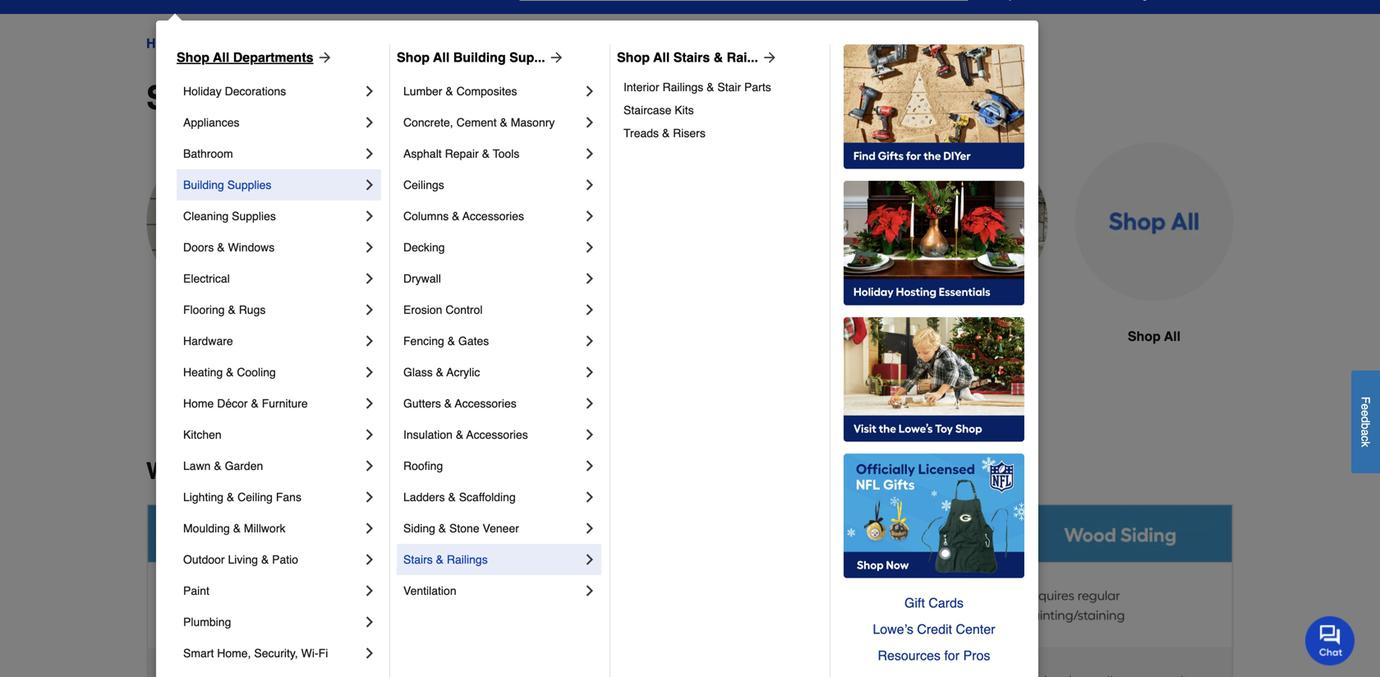 Task type: describe. For each thing, give the bounding box(es) containing it.
vinyl siding link
[[146, 142, 306, 386]]

windows
[[228, 241, 275, 254]]

shop for shop all departments
[[177, 50, 210, 65]]

center
[[956, 622, 996, 637]]

holiday
[[183, 85, 222, 98]]

holiday hosting essentials. image
[[844, 181, 1025, 306]]

masonry
[[511, 116, 555, 129]]

home for home
[[146, 36, 183, 51]]

pros
[[964, 648, 991, 663]]

roofing link
[[404, 450, 582, 482]]

& inside 'link'
[[261, 553, 269, 566]]

chevron right image for lumber & composites
[[582, 83, 598, 99]]

chat invite button image
[[1306, 616, 1356, 666]]

all for building
[[433, 50, 450, 65]]

building supplies for top building supplies link
[[197, 36, 308, 51]]

1 horizontal spatial stairs
[[674, 50, 710, 65]]

ventilation link
[[404, 575, 582, 607]]

cement for fiber
[[384, 329, 432, 344]]

wood
[[558, 349, 594, 364]]

tan vinyl siding. image
[[146, 142, 306, 301]]

gift
[[905, 596, 925, 611]]

shop for shop all building sup...
[[397, 50, 430, 65]]

chevron right image for outdoor living & patio
[[362, 552, 378, 568]]

home for home décor & furniture
[[183, 397, 214, 410]]

holiday decorations
[[183, 85, 286, 98]]

electrical
[[183, 272, 230, 285]]

2 vertical spatial siding & stone veneer
[[404, 522, 519, 535]]

1 vertical spatial siding & stone veneer link
[[404, 513, 582, 544]]

chevron right image for home décor & furniture
[[362, 395, 378, 412]]

shop all stairs & rai... link
[[617, 48, 778, 67]]

visit the lowe's toy shop. image
[[844, 317, 1025, 442]]

0 horizontal spatial for
[[371, 458, 402, 485]]

chevron right image for gutters & accessories
[[582, 395, 598, 412]]

chevron right image for decking
[[582, 239, 598, 256]]

accessories for gutters & accessories
[[455, 397, 517, 410]]

arrow right image for shop all departments
[[314, 49, 333, 66]]

flooring & rugs
[[183, 303, 266, 316]]

cement for concrete,
[[457, 116, 497, 129]]

interior railings & stair parts
[[624, 81, 772, 94]]

stairs & railings link
[[404, 544, 582, 575]]

fans
[[276, 491, 302, 504]]

lowe's credit center link
[[844, 616, 1025, 643]]

vinyl siding
[[189, 329, 264, 344]]

siding down the "control"
[[436, 329, 476, 344]]

plumbing
[[183, 616, 231, 629]]

columns & accessories link
[[404, 201, 582, 232]]

security,
[[254, 647, 298, 660]]

outdoor
[[183, 553, 225, 566]]

home décor & furniture
[[183, 397, 308, 410]]

siding down rugs
[[223, 329, 264, 344]]

flooring & rugs link
[[183, 294, 362, 326]]

chevron right image for ladders & scaffolding
[[582, 489, 598, 506]]

chevron right image for siding & stone veneer
[[582, 520, 598, 537]]

building for the bottom building supplies link
[[183, 178, 224, 192]]

doors & windows link
[[183, 232, 362, 263]]

lowe's
[[873, 622, 914, 637]]

resources
[[878, 648, 941, 663]]

rugs
[[239, 303, 266, 316]]

shop all departments
[[177, 50, 314, 65]]

officially licensed n f l gifts. shop now. image
[[844, 454, 1025, 579]]

brown composite siding. image
[[518, 142, 677, 301]]

lumber & composites
[[404, 85, 517, 98]]

vinyl
[[189, 329, 220, 344]]

gift cards
[[905, 596, 964, 611]]

stairs & railings
[[404, 553, 488, 566]]

siding inside composite/engineered wood siding
[[597, 349, 638, 364]]

doors
[[183, 241, 214, 254]]

cleaning
[[183, 210, 229, 223]]

1 horizontal spatial railings
[[663, 81, 704, 94]]

lowe's credit center
[[873, 622, 996, 637]]

chevron right image for kitchen
[[362, 427, 378, 443]]

chevron right image for roofing
[[582, 458, 598, 474]]

glass
[[404, 366, 433, 379]]

building supplies for the bottom building supplies link
[[183, 178, 272, 192]]

décor
[[217, 397, 248, 410]]

parts
[[745, 81, 772, 94]]

millwork
[[244, 522, 286, 535]]

chevron right image for lighting & ceiling fans
[[362, 489, 378, 506]]

moulding
[[183, 522, 230, 535]]

stair
[[718, 81, 742, 94]]

shop for shop all stairs & rai...
[[617, 50, 650, 65]]

insulation
[[404, 428, 453, 441]]

kitchen
[[183, 428, 222, 441]]

resources for pros
[[878, 648, 991, 663]]

glass & acrylic
[[404, 366, 480, 379]]

chevron right image for hardware
[[362, 333, 378, 349]]

chevron right image for ventilation
[[582, 583, 598, 599]]

a chart comparing different siding types. image
[[146, 504, 1235, 677]]

decking
[[404, 241, 445, 254]]

2 e from the top
[[1360, 410, 1373, 416]]

1 vertical spatial building supplies link
[[183, 169, 362, 201]]

paint link
[[183, 575, 362, 607]]

roofing
[[404, 459, 443, 473]]

home,
[[217, 647, 251, 660]]

chevron right image for flooring & rugs
[[362, 302, 378, 318]]

chevron right image for electrical
[[362, 270, 378, 287]]

shop all link
[[1075, 142, 1235, 386]]

siding right departments
[[323, 36, 359, 51]]

kitchen link
[[183, 419, 362, 450]]

chevron right image for holiday decorations
[[362, 83, 378, 99]]

lawn & garden link
[[183, 450, 362, 482]]

chevron right image for concrete, cement & masonry
[[582, 114, 598, 131]]

accessories for insulation & accessories
[[467, 428, 528, 441]]

erosion control link
[[404, 294, 582, 326]]

arrow right image for shop all building sup...
[[546, 49, 565, 66]]

departments
[[233, 50, 314, 65]]

plumbing link
[[183, 607, 362, 638]]

1 vertical spatial siding & stone veneer
[[146, 79, 497, 117]]

lighting & ceiling fans
[[183, 491, 302, 504]]

0 vertical spatial building supplies link
[[197, 34, 308, 53]]

smart
[[183, 647, 214, 660]]

appliances
[[183, 116, 240, 129]]

concrete, cement & masonry
[[404, 116, 555, 129]]

chevron right image for drywall
[[582, 270, 598, 287]]

ventilation
[[404, 584, 457, 598]]

patio
[[272, 553, 298, 566]]

stone veneer link
[[889, 142, 1049, 386]]



Task type: vqa. For each thing, say whether or not it's contained in the screenshot.
the Protection
no



Task type: locate. For each thing, give the bounding box(es) containing it.
flooring
[[183, 303, 225, 316]]

chevron right image for appliances
[[362, 114, 378, 131]]

moulding & millwork link
[[183, 513, 362, 544]]

composite/engineered
[[526, 329, 669, 344]]

1 e from the top
[[1360, 404, 1373, 410]]

ceilings link
[[404, 169, 582, 201]]

ladders
[[404, 491, 445, 504]]

shop inside shop all stairs & rai... link
[[617, 50, 650, 65]]

building inside "link"
[[454, 50, 506, 65]]

siding down composite/engineered
[[597, 349, 638, 364]]

lumber
[[404, 85, 443, 98]]

living
[[228, 553, 258, 566]]

chevron right image for bathroom
[[362, 145, 378, 162]]

1 vertical spatial railings
[[447, 553, 488, 566]]

shop all building sup...
[[397, 50, 546, 65]]

shop
[[177, 50, 210, 65], [397, 50, 430, 65], [617, 50, 650, 65]]

2 arrow right image from the left
[[546, 49, 565, 66]]

siding down ladders
[[404, 522, 436, 535]]

all
[[213, 50, 230, 65], [433, 50, 450, 65], [654, 50, 670, 65], [1165, 329, 1181, 344]]

ladders & scaffolding
[[404, 491, 516, 504]]

composites
[[457, 85, 517, 98]]

all up interior
[[654, 50, 670, 65]]

0 horizontal spatial home
[[146, 36, 183, 51]]

building supplies up "cleaning supplies"
[[183, 178, 272, 192]]

railings up kits
[[663, 81, 704, 94]]

siding & stone veneer down departments
[[146, 79, 497, 117]]

tools
[[493, 147, 520, 160]]

fencing & gates
[[404, 335, 489, 348]]

siding up bathroom
[[146, 79, 247, 117]]

smart home, security, wi-fi link
[[183, 638, 362, 669]]

building supplies link up decorations
[[197, 34, 308, 53]]

0 vertical spatial supplies
[[253, 36, 308, 51]]

siding & stone veneer link up lumber
[[323, 34, 455, 53]]

arrow right image up masonry
[[546, 49, 565, 66]]

furniture
[[262, 397, 308, 410]]

columns
[[404, 210, 449, 223]]

1 shop from the left
[[177, 50, 210, 65]]

accessories up insulation & accessories link
[[455, 397, 517, 410]]

0 vertical spatial building supplies
[[197, 36, 308, 51]]

chevron right image for glass & acrylic
[[582, 364, 598, 381]]

all for stairs
[[654, 50, 670, 65]]

2 vertical spatial accessories
[[467, 428, 528, 441]]

&
[[363, 36, 372, 51], [714, 50, 724, 65], [256, 79, 280, 117], [707, 81, 715, 94], [446, 85, 453, 98], [500, 116, 508, 129], [662, 127, 670, 140], [482, 147, 490, 160], [452, 210, 460, 223], [217, 241, 225, 254], [228, 303, 236, 316], [448, 335, 455, 348], [226, 366, 234, 379], [436, 366, 444, 379], [251, 397, 259, 410], [445, 397, 452, 410], [456, 428, 464, 441], [214, 459, 222, 473], [227, 491, 234, 504], [448, 491, 456, 504], [233, 522, 241, 535], [439, 522, 446, 535], [261, 553, 269, 566], [436, 553, 444, 566]]

building up the composites
[[454, 50, 506, 65]]

gutters
[[404, 397, 441, 410]]

0 vertical spatial cement
[[457, 116, 497, 129]]

1 horizontal spatial cement
[[457, 116, 497, 129]]

accessories up decking link
[[463, 210, 524, 223]]

ladders & scaffolding link
[[404, 482, 582, 513]]

0 vertical spatial for
[[371, 458, 402, 485]]

asphalt repair & tools link
[[404, 138, 582, 169]]

0 horizontal spatial stairs
[[404, 553, 433, 566]]

accessories for columns & accessories
[[463, 210, 524, 223]]

staircase kits
[[624, 104, 694, 117]]

building supplies up decorations
[[197, 36, 308, 51]]

supplies
[[253, 36, 308, 51], [227, 178, 272, 192], [232, 210, 276, 223]]

gray fiber cement siding. image
[[332, 142, 492, 302]]

0 horizontal spatial cement
[[384, 329, 432, 344]]

accessories up roofing link
[[467, 428, 528, 441]]

bathroom
[[183, 147, 233, 160]]

1 vertical spatial building supplies
[[183, 178, 272, 192]]

supplies for the bottom building supplies link
[[227, 178, 272, 192]]

b
[[1360, 423, 1373, 429]]

resources for pros link
[[844, 643, 1025, 669]]

a
[[1360, 429, 1373, 436]]

d
[[1360, 416, 1373, 423]]

gutters & accessories
[[404, 397, 517, 410]]

1 horizontal spatial for
[[945, 648, 960, 663]]

insulation & accessories link
[[404, 419, 582, 450]]

& inside "link"
[[233, 522, 241, 535]]

all for departments
[[213, 50, 230, 65]]

building supplies link up "cleaning supplies"
[[183, 169, 362, 201]]

siding & stone veneer down ladders & scaffolding
[[404, 522, 519, 535]]

cement down erosion
[[384, 329, 432, 344]]

fiber
[[348, 329, 380, 344]]

credit
[[918, 622, 953, 637]]

you?
[[408, 458, 463, 485]]

shop all departments link
[[177, 48, 333, 67]]

cement
[[457, 116, 497, 129], [384, 329, 432, 344]]

smart home, security, wi-fi
[[183, 647, 328, 660]]

concrete,
[[404, 116, 453, 129]]

chevron right image for lawn & garden
[[362, 458, 378, 474]]

chevron right image for columns & accessories
[[582, 208, 598, 224]]

fiber cement siding link
[[332, 142, 492, 386]]

drywall
[[404, 272, 441, 285]]

cement down the composites
[[457, 116, 497, 129]]

0 vertical spatial stairs
[[674, 50, 710, 65]]

siding & stone veneer up lumber
[[323, 36, 455, 51]]

all up holiday decorations
[[213, 50, 230, 65]]

home décor & furniture link
[[183, 388, 362, 419]]

chevron right image
[[362, 83, 378, 99], [362, 145, 378, 162], [362, 208, 378, 224], [582, 239, 598, 256], [362, 270, 378, 287], [362, 333, 378, 349], [582, 333, 598, 349], [362, 364, 378, 381], [362, 395, 378, 412], [582, 395, 598, 412], [362, 489, 378, 506], [582, 520, 598, 537], [362, 552, 378, 568], [362, 583, 378, 599], [582, 583, 598, 599], [362, 614, 378, 630], [362, 645, 378, 662]]

1 vertical spatial accessories
[[455, 397, 517, 410]]

kits
[[675, 104, 694, 117]]

arrow right image
[[759, 49, 778, 66]]

moulding & millwork
[[183, 522, 286, 535]]

1 horizontal spatial home
[[183, 397, 214, 410]]

rai...
[[727, 50, 759, 65]]

interior
[[624, 81, 660, 94]]

building for top building supplies link
[[197, 36, 250, 51]]

2 vertical spatial supplies
[[232, 210, 276, 223]]

chevron right image for plumbing
[[362, 614, 378, 630]]

1 vertical spatial home
[[183, 397, 214, 410]]

chevron right image for asphalt repair & tools
[[582, 145, 598, 162]]

control
[[446, 303, 483, 316]]

shop all building sup... link
[[397, 48, 565, 67]]

1 vertical spatial for
[[945, 648, 960, 663]]

bathroom link
[[183, 138, 362, 169]]

treads
[[624, 127, 659, 140]]

f
[[1360, 397, 1373, 404]]

gates
[[459, 335, 489, 348]]

2 shop from the left
[[397, 50, 430, 65]]

a section of gray stone veneer. image
[[889, 142, 1049, 301]]

1 vertical spatial supplies
[[227, 178, 272, 192]]

which
[[146, 458, 215, 485]]

fencing & gates link
[[404, 326, 582, 357]]

siding & stone veneer link down scaffolding
[[404, 513, 582, 544]]

decorations
[[225, 85, 286, 98]]

0 vertical spatial siding & stone veneer link
[[323, 34, 455, 53]]

accessories inside columns & accessories link
[[463, 210, 524, 223]]

treads & risers link
[[624, 122, 819, 145]]

heating & cooling
[[183, 366, 276, 379]]

chevron right image for cleaning supplies
[[362, 208, 378, 224]]

arrow right image up the 'holiday decorations' link
[[314, 49, 333, 66]]

shop all stairs & rai...
[[617, 50, 759, 65]]

insulation & accessories
[[404, 428, 528, 441]]

0 vertical spatial railings
[[663, 81, 704, 94]]

chevron right image for stairs & railings
[[582, 552, 598, 568]]

k
[[1360, 441, 1373, 447]]

building up holiday decorations
[[197, 36, 250, 51]]

chevron right image for ceilings
[[582, 177, 598, 193]]

erosion
[[404, 303, 443, 316]]

sup...
[[510, 50, 546, 65]]

accessories inside gutters & accessories link
[[455, 397, 517, 410]]

cleaning supplies
[[183, 210, 276, 223]]

is
[[280, 458, 299, 485]]

outdoor living & patio link
[[183, 544, 362, 575]]

lawn
[[183, 459, 211, 473]]

doors & windows
[[183, 241, 275, 254]]

0 horizontal spatial arrow right image
[[314, 49, 333, 66]]

chevron right image for paint
[[362, 583, 378, 599]]

right
[[306, 458, 365, 485]]

asphalt repair & tools
[[404, 147, 520, 160]]

chevron right image for smart home, security, wi-fi
[[362, 645, 378, 662]]

shop all
[[1128, 329, 1181, 344]]

chevron right image for insulation & accessories
[[582, 427, 598, 443]]

chevron right image for doors & windows
[[362, 239, 378, 256]]

chevron right image for heating & cooling
[[362, 364, 378, 381]]

for left pros
[[945, 648, 960, 663]]

fencing
[[404, 335, 445, 348]]

heating & cooling link
[[183, 357, 362, 388]]

0 vertical spatial accessories
[[463, 210, 524, 223]]

shop inside shop all departments link
[[177, 50, 210, 65]]

repair
[[445, 147, 479, 160]]

all right shop
[[1165, 329, 1181, 344]]

accessories inside insulation & accessories link
[[467, 428, 528, 441]]

for left roofing
[[371, 458, 402, 485]]

chevron right image for building supplies
[[362, 177, 378, 193]]

supplies up the 'holiday decorations' link
[[253, 36, 308, 51]]

supplies up "cleaning supplies"
[[227, 178, 272, 192]]

heating
[[183, 366, 223, 379]]

find gifts for the diyer. image
[[844, 44, 1025, 169]]

supplies for cleaning supplies link
[[232, 210, 276, 223]]

supplies for top building supplies link
[[253, 36, 308, 51]]

composite/engineered wood siding
[[526, 329, 669, 364]]

natural wood siding. image
[[704, 142, 863, 301]]

concrete, cement & masonry link
[[404, 107, 582, 138]]

f e e d b a c k
[[1360, 397, 1373, 447]]

chevron right image for fencing & gates
[[582, 333, 598, 349]]

stairs up interior railings & stair parts in the top of the page
[[674, 50, 710, 65]]

shop up interior
[[617, 50, 650, 65]]

chevron right image for erosion control
[[582, 302, 598, 318]]

arrow right image inside shop all departments link
[[314, 49, 333, 66]]

2 horizontal spatial shop
[[617, 50, 650, 65]]

1 arrow right image from the left
[[314, 49, 333, 66]]

e up b in the bottom right of the page
[[1360, 410, 1373, 416]]

arrow right image inside shop all building sup... "link"
[[546, 49, 565, 66]]

shop up the holiday
[[177, 50, 210, 65]]

1 vertical spatial cement
[[384, 329, 432, 344]]

lawn & garden
[[183, 459, 263, 473]]

3 shop from the left
[[617, 50, 650, 65]]

building up the cleaning
[[183, 178, 224, 192]]

stone
[[375, 36, 410, 51], [289, 79, 380, 117], [927, 329, 964, 344], [450, 522, 480, 535]]

None search field
[[520, 0, 969, 16]]

shop all. image
[[1075, 142, 1235, 301]]

shop inside shop all building sup... "link"
[[397, 50, 430, 65]]

1 horizontal spatial shop
[[397, 50, 430, 65]]

e up d
[[1360, 404, 1373, 410]]

lighting
[[183, 491, 224, 504]]

0 horizontal spatial railings
[[447, 553, 488, 566]]

1 horizontal spatial arrow right image
[[546, 49, 565, 66]]

gutters & accessories link
[[404, 388, 582, 419]]

chevron right image
[[582, 83, 598, 99], [362, 114, 378, 131], [582, 114, 598, 131], [582, 145, 598, 162], [362, 177, 378, 193], [582, 177, 598, 193], [582, 208, 598, 224], [362, 239, 378, 256], [582, 270, 598, 287], [362, 302, 378, 318], [582, 302, 598, 318], [582, 364, 598, 381], [362, 427, 378, 443], [582, 427, 598, 443], [362, 458, 378, 474], [582, 458, 598, 474], [582, 489, 598, 506], [362, 520, 378, 537], [582, 552, 598, 568]]

staircase
[[624, 104, 672, 117]]

chevron right image for moulding & millwork
[[362, 520, 378, 537]]

arrow right image
[[314, 49, 333, 66], [546, 49, 565, 66]]

0 horizontal spatial shop
[[177, 50, 210, 65]]

0 vertical spatial home
[[146, 36, 183, 51]]

supplies up windows
[[232, 210, 276, 223]]

which type is right for you?
[[146, 458, 463, 485]]

all inside "link"
[[433, 50, 450, 65]]

ceilings
[[404, 178, 445, 192]]

stairs up ventilation
[[404, 553, 433, 566]]

0 vertical spatial siding & stone veneer
[[323, 36, 455, 51]]

outdoor living & patio
[[183, 553, 298, 566]]

shop up lumber
[[397, 50, 430, 65]]

1 vertical spatial stairs
[[404, 553, 433, 566]]

all up lumber
[[433, 50, 450, 65]]

railings up ventilation link
[[447, 553, 488, 566]]

erosion control
[[404, 303, 483, 316]]



